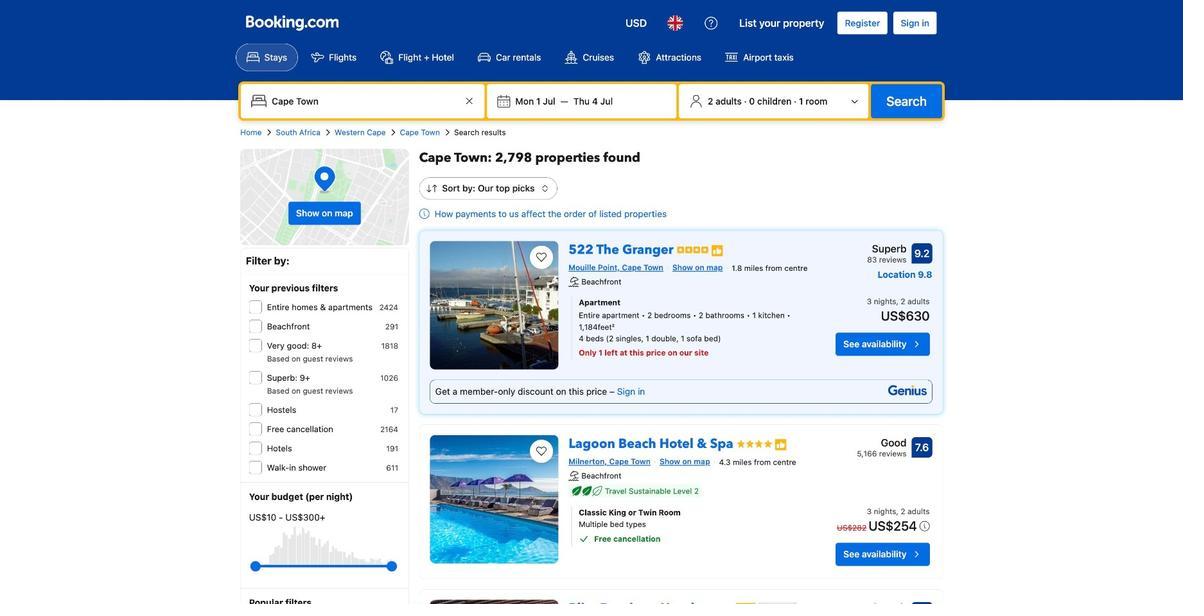 Task type: vqa. For each thing, say whether or not it's contained in the screenshot.
"522 The Granger" image
yes



Task type: locate. For each thing, give the bounding box(es) containing it.
superb element left "scored 9.2" element
[[867, 241, 907, 257]]

blue genius logo image
[[888, 386, 927, 396], [888, 386, 927, 396]]

1 vertical spatial superb element
[[863, 600, 907, 604]]

scored 7.6 element
[[912, 437, 932, 458]]

search results updated. cape town: 2,798 properties found. element
[[419, 149, 943, 167]]

scored 9.0 element
[[912, 602, 932, 604]]

superb element left scored 9.0 element on the right
[[863, 600, 907, 604]]

superb element
[[867, 241, 907, 257], [863, 600, 907, 604]]

this property is part of our preferred partner programme. it is committed to providing commendable service and good value. it will pay us a higher commission if you make a booking. image
[[711, 244, 724, 257], [711, 244, 724, 257], [774, 438, 787, 451], [774, 438, 787, 451]]

group
[[255, 556, 392, 577]]



Task type: describe. For each thing, give the bounding box(es) containing it.
booking.com image
[[246, 15, 339, 31]]

property group
[[419, 226, 948, 415]]

lagoon beach hotel & spa image
[[430, 435, 558, 564]]

scored 9.2 element
[[912, 243, 932, 264]]

522 the granger image
[[430, 241, 558, 370]]

0 vertical spatial superb element
[[867, 241, 907, 257]]

Where are you going? field
[[267, 90, 462, 113]]

good element
[[857, 435, 907, 451]]



